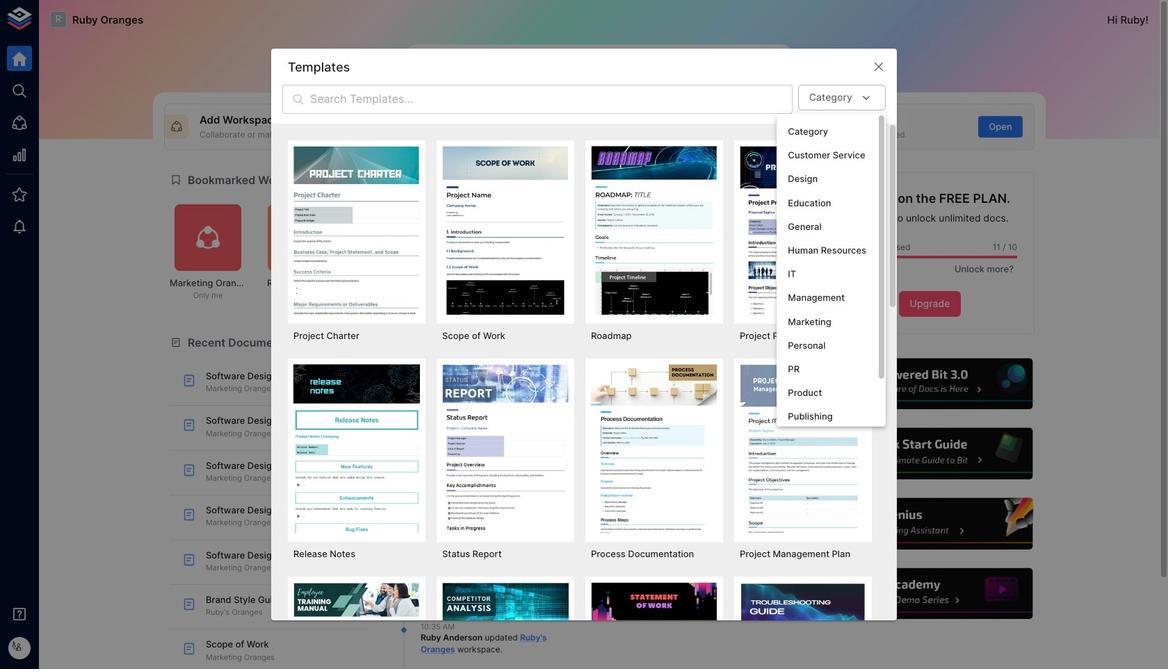 Task type: describe. For each thing, give the bounding box(es) containing it.
2 help image from the top
[[826, 427, 1035, 482]]

release notes image
[[294, 365, 420, 533]]

scope of work image
[[442, 146, 569, 315]]

status report image
[[442, 365, 569, 533]]

1 help image from the top
[[826, 357, 1035, 412]]

employee training manual image
[[294, 583, 420, 670]]



Task type: locate. For each thing, give the bounding box(es) containing it.
roadmap image
[[591, 146, 718, 315]]

dialog
[[271, 49, 897, 670]]

competitor research report image
[[442, 583, 569, 670]]

project management plan image
[[740, 365, 867, 533]]

help image
[[826, 357, 1035, 412], [826, 427, 1035, 482], [826, 497, 1035, 552], [826, 567, 1035, 622]]

project proposal image
[[740, 146, 867, 315]]

project charter image
[[294, 146, 420, 315]]

process documentation image
[[591, 365, 718, 533]]

Search Templates... text field
[[310, 85, 793, 114]]

troubleshooting guide image
[[740, 583, 867, 670]]

4 help image from the top
[[826, 567, 1035, 622]]

statement of work image
[[591, 583, 718, 670]]

3 help image from the top
[[826, 497, 1035, 552]]



Task type: vqa. For each thing, say whether or not it's contained in the screenshot.
YOUR within A Worskpace Is Where You And Your Teams Can Work Together To Create, Share And Collaborate On Docs And Wikis. Only You, Invited Teammates Or Guests Will Nave Access.
no



